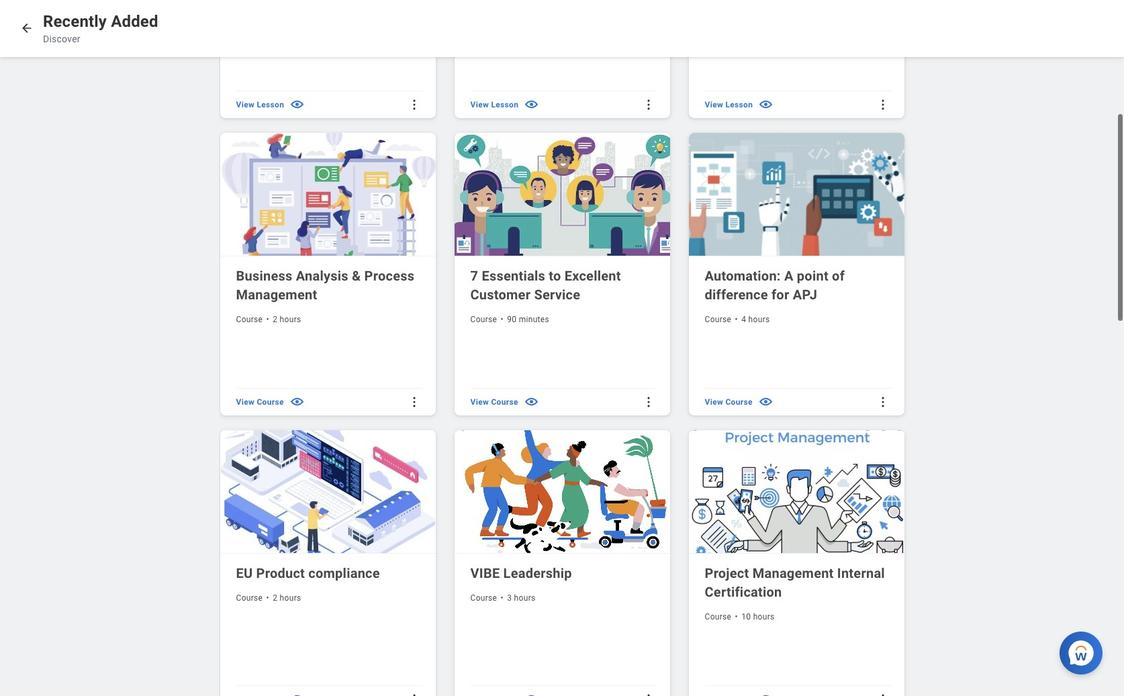 Task type: locate. For each thing, give the bounding box(es) containing it.
view lesson
[[236, 100, 284, 109], [471, 100, 519, 109], [705, 100, 753, 109]]

course for business
[[236, 315, 263, 324]]

7 essentials to excellent customer service link
[[471, 267, 657, 304]]

course for vibe
[[471, 594, 497, 603]]

1 horizontal spatial view lesson
[[471, 100, 519, 109]]

0 horizontal spatial management
[[236, 287, 317, 303]]

related actions vertical image
[[407, 396, 421, 409], [876, 396, 890, 409], [407, 693, 421, 697], [876, 693, 890, 697]]

to
[[549, 268, 561, 284]]

0 horizontal spatial view course
[[236, 398, 284, 407]]

essentials
[[482, 268, 546, 284]]

compliance
[[309, 566, 380, 582]]

view
[[236, 100, 255, 109], [471, 100, 489, 109], [705, 100, 724, 109], [236, 398, 255, 407], [471, 398, 489, 407], [705, 398, 724, 407]]

hours for a
[[749, 315, 770, 324]]

3 hours
[[507, 594, 536, 603]]

hours for leadership
[[514, 594, 536, 603]]

eu product compliance
[[236, 566, 380, 582]]

arrow left image
[[20, 21, 34, 35]]

3 view course from the left
[[705, 398, 753, 407]]

2 hours
[[273, 315, 301, 324], [273, 594, 301, 603]]

course for automation:
[[705, 315, 732, 324]]

1 2 hours from the top
[[273, 315, 301, 324]]

view course for business analysis & process management
[[236, 398, 284, 407]]

visible image
[[290, 97, 305, 112], [524, 97, 540, 112], [759, 97, 774, 112], [289, 395, 305, 410], [524, 692, 539, 697]]

1 vertical spatial 2 hours
[[273, 594, 301, 603]]

1 horizontal spatial management
[[753, 566, 834, 582]]

2 horizontal spatial lesson
[[726, 100, 753, 109]]

hours
[[280, 315, 301, 324], [749, 315, 770, 324], [280, 594, 301, 603], [514, 594, 536, 603], [754, 613, 775, 622]]

2 hours down the business
[[273, 315, 301, 324]]

business
[[236, 268, 293, 284]]

apj
[[793, 287, 818, 303]]

related actions vertical image for business analysis & process management
[[407, 396, 421, 409]]

1 horizontal spatial lesson
[[491, 100, 519, 109]]

hours down product
[[280, 594, 301, 603]]

2 horizontal spatial view lesson
[[705, 100, 753, 109]]

2 horizontal spatial view course
[[705, 398, 753, 407]]

related actions vertical image
[[407, 98, 421, 111], [642, 98, 655, 111], [876, 98, 890, 111], [642, 396, 655, 409], [642, 693, 655, 697]]

1 view lesson from the left
[[236, 100, 284, 109]]

automation: a point of difference for apj
[[705, 268, 845, 303]]

2 view course from the left
[[471, 398, 518, 407]]

3 lesson from the left
[[726, 100, 753, 109]]

lesson
[[257, 100, 284, 109], [491, 100, 519, 109], [726, 100, 753, 109]]

automation:
[[705, 268, 781, 284]]

2
[[273, 315, 278, 324], [273, 594, 278, 603]]

project management internal certification link
[[705, 564, 891, 602]]

eu product compliance link
[[236, 564, 422, 583]]

3
[[507, 594, 512, 603]]

related actions vertical image for eu product compliance
[[407, 693, 421, 697]]

course for eu
[[236, 594, 263, 603]]

0 vertical spatial management
[[236, 287, 317, 303]]

management up certification
[[753, 566, 834, 582]]

7
[[471, 268, 478, 284]]

view course
[[236, 398, 284, 407], [471, 398, 518, 407], [705, 398, 753, 407]]

1 2 from the top
[[273, 315, 278, 324]]

hours for management
[[754, 613, 775, 622]]

4
[[742, 315, 747, 324]]

2 2 from the top
[[273, 594, 278, 603]]

1 vertical spatial 2
[[273, 594, 278, 603]]

2 hours down product
[[273, 594, 301, 603]]

hours right 4
[[749, 315, 770, 324]]

management down the business
[[236, 287, 317, 303]]

visible image
[[524, 395, 539, 410], [758, 395, 774, 410], [289, 692, 305, 697], [758, 692, 774, 697]]

1 horizontal spatial view course
[[471, 398, 518, 407]]

hours right 10
[[754, 613, 775, 622]]

service
[[534, 287, 581, 303]]

2 for analysis
[[273, 315, 278, 324]]

business analysis & process management
[[236, 268, 415, 303]]

hours down business analysis & process management
[[280, 315, 301, 324]]

0 vertical spatial 2 hours
[[273, 315, 301, 324]]

hours right 3 at left
[[514, 594, 536, 603]]

0 vertical spatial 2
[[273, 315, 278, 324]]

1 view course from the left
[[236, 398, 284, 407]]

2 down product
[[273, 594, 278, 603]]

2 down the business
[[273, 315, 278, 324]]

view course for 7 essentials to excellent customer service
[[471, 398, 518, 407]]

eu
[[236, 566, 253, 582]]

4 hours
[[742, 315, 770, 324]]

vibe
[[471, 566, 500, 582]]

course
[[236, 315, 263, 324], [471, 315, 497, 324], [705, 315, 732, 324], [257, 398, 284, 407], [491, 398, 518, 407], [726, 398, 753, 407], [236, 594, 263, 603], [471, 594, 497, 603], [705, 613, 732, 622]]

vibe leadership
[[471, 566, 572, 582]]

hours for product
[[280, 594, 301, 603]]

10 hours
[[742, 613, 775, 622]]

2 2 hours from the top
[[273, 594, 301, 603]]

a
[[785, 268, 794, 284]]

0 horizontal spatial lesson
[[257, 100, 284, 109]]

management
[[236, 287, 317, 303], [753, 566, 834, 582]]

0 horizontal spatial view lesson
[[236, 100, 284, 109]]

analysis
[[296, 268, 349, 284]]

1 vertical spatial management
[[753, 566, 834, 582]]



Task type: vqa. For each thing, say whether or not it's contained in the screenshot.
inbox image
no



Task type: describe. For each thing, give the bounding box(es) containing it.
related actions vertical image for automation: a point of difference for apj
[[876, 396, 890, 409]]

7 essentials to excellent customer service
[[471, 268, 621, 303]]

2 view lesson from the left
[[471, 100, 519, 109]]

process
[[365, 268, 415, 284]]

10
[[742, 613, 751, 622]]

related actions vertical image for project management internal certification
[[876, 693, 890, 697]]

recently
[[43, 12, 107, 31]]

2 hours for analysis
[[273, 315, 301, 324]]

customer
[[471, 287, 531, 303]]

for
[[772, 287, 790, 303]]

1 lesson from the left
[[257, 100, 284, 109]]

leadership
[[504, 566, 572, 582]]

of
[[832, 268, 845, 284]]

management inside project management internal certification
[[753, 566, 834, 582]]

added
[[111, 12, 158, 31]]

certification
[[705, 584, 782, 600]]

&
[[352, 268, 361, 284]]

90
[[507, 315, 517, 324]]

internal
[[838, 566, 885, 582]]

course for 7
[[471, 315, 497, 324]]

hours for analysis
[[280, 315, 301, 324]]

automation: a point of difference for apj link
[[705, 267, 891, 304]]

difference
[[705, 287, 768, 303]]

management inside business analysis & process management
[[236, 287, 317, 303]]

project management internal certification
[[705, 566, 885, 600]]

project
[[705, 566, 749, 582]]

course for project
[[705, 613, 732, 622]]

90 minutes
[[507, 315, 550, 324]]

2 lesson from the left
[[491, 100, 519, 109]]

2 for product
[[273, 594, 278, 603]]

business analysis & process management link
[[236, 267, 422, 304]]

point
[[797, 268, 829, 284]]

view course for automation: a point of difference for apj
[[705, 398, 753, 407]]

excellent
[[565, 268, 621, 284]]

minutes
[[519, 315, 550, 324]]

vibe leadership link
[[471, 564, 657, 583]]

product
[[256, 566, 305, 582]]

3 view lesson from the left
[[705, 100, 753, 109]]

2 hours for product
[[273, 594, 301, 603]]

recently added discover
[[43, 12, 158, 44]]

discover
[[43, 34, 80, 44]]



